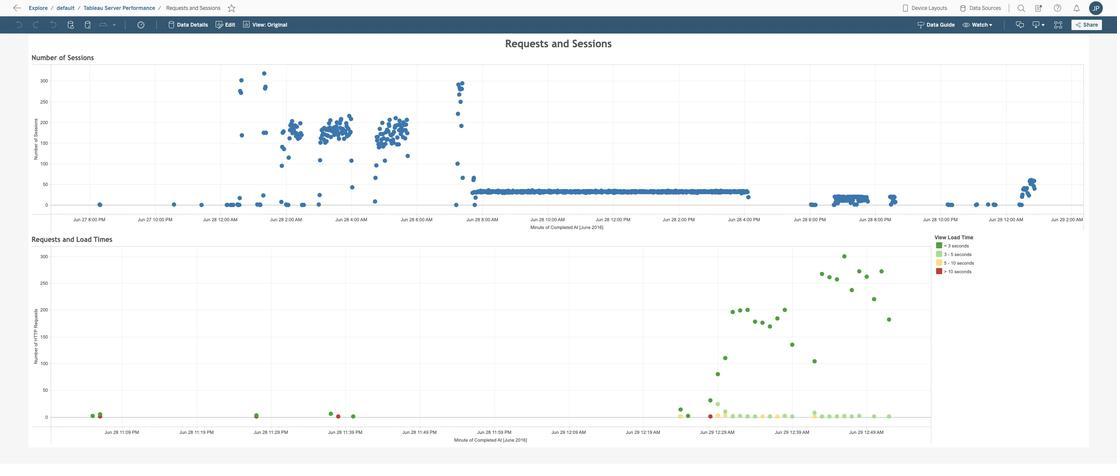Task type: locate. For each thing, give the bounding box(es) containing it.
server
[[105, 5, 121, 11]]

tableau
[[84, 5, 103, 11]]

content
[[47, 6, 74, 15]]

/ right the default
[[78, 5, 81, 11]]

0 horizontal spatial /
[[51, 5, 54, 11]]

default
[[57, 5, 75, 11]]

2 / from the left
[[78, 5, 81, 11]]

2 horizontal spatial /
[[158, 5, 161, 11]]

1 horizontal spatial /
[[78, 5, 81, 11]]

to
[[39, 6, 46, 15]]

/ right to
[[51, 5, 54, 11]]

explore / default / tableau server performance /
[[29, 5, 161, 11]]

3 / from the left
[[158, 5, 161, 11]]

/ left the requests
[[158, 5, 161, 11]]

skip to content
[[22, 6, 74, 15]]

/
[[51, 5, 54, 11], [78, 5, 81, 11], [158, 5, 161, 11]]



Task type: vqa. For each thing, say whether or not it's contained in the screenshot.
Explore LINK
yes



Task type: describe. For each thing, give the bounding box(es) containing it.
performance
[[123, 5, 155, 11]]

and
[[190, 5, 198, 11]]

requests and sessions element
[[164, 5, 223, 11]]

sessions
[[200, 5, 221, 11]]

1 / from the left
[[51, 5, 54, 11]]

explore link
[[28, 5, 48, 12]]

requests and sessions
[[166, 5, 221, 11]]

skip
[[22, 6, 37, 15]]

default link
[[56, 5, 75, 12]]

requests
[[166, 5, 188, 11]]

skip to content link
[[21, 5, 88, 16]]

tableau server performance link
[[83, 5, 156, 12]]

explore
[[29, 5, 48, 11]]



